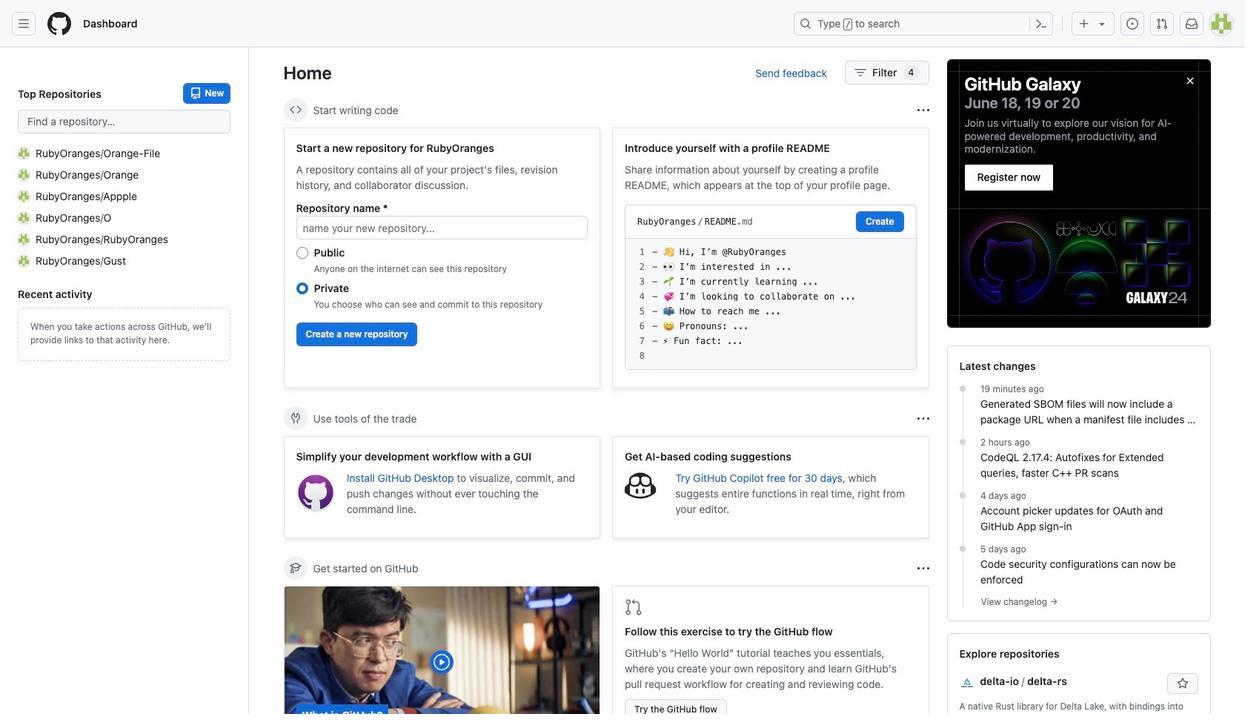 Task type: vqa. For each thing, say whether or not it's contained in the screenshot.
list
no



Task type: describe. For each thing, give the bounding box(es) containing it.
o image
[[18, 212, 30, 224]]

code image
[[290, 104, 301, 116]]

explore element
[[947, 59, 1211, 714]]

none radio inside start a new repository element
[[296, 283, 308, 294]]

why am i seeing this? image for try the github flow element at the bottom of the page
[[918, 562, 930, 574]]

2 dot fill image from the top
[[957, 490, 969, 502]]

@delta-io profile image
[[960, 675, 975, 690]]

Find a repository… text field
[[18, 110, 231, 133]]

git pull request image
[[1157, 18, 1169, 30]]

start a new repository element
[[284, 128, 601, 389]]

orange file image
[[18, 147, 30, 159]]

mortar board image
[[290, 562, 301, 574]]

1 dot fill image from the top
[[957, 436, 969, 448]]

inbox image
[[1186, 18, 1198, 30]]

what is github? element
[[284, 586, 601, 714]]

appple image
[[18, 190, 30, 202]]

Top Repositories search field
[[18, 110, 231, 133]]

none submit inside introduce yourself with a profile readme element
[[856, 211, 904, 232]]



Task type: locate. For each thing, give the bounding box(es) containing it.
homepage image
[[47, 12, 71, 36]]

what is github? image
[[284, 587, 600, 714]]

why am i seeing this? image for introduce yourself with a profile readme element
[[918, 104, 930, 116]]

None radio
[[296, 283, 308, 294]]

1 vertical spatial dot fill image
[[957, 490, 969, 502]]

git pull request image
[[625, 598, 643, 616]]

dot fill image
[[957, 436, 969, 448], [957, 490, 969, 502], [957, 543, 969, 555]]

1 vertical spatial why am i seeing this? image
[[918, 562, 930, 574]]

triangle down image
[[1097, 18, 1109, 30]]

close image
[[1185, 75, 1196, 87]]

introduce yourself with a profile readme element
[[613, 128, 930, 389]]

dot fill image
[[957, 383, 969, 395]]

3 dot fill image from the top
[[957, 543, 969, 555]]

1 why am i seeing this? image from the top
[[918, 104, 930, 116]]

issue opened image
[[1127, 18, 1139, 30]]

0 vertical spatial dot fill image
[[957, 436, 969, 448]]

tools image
[[290, 412, 301, 424]]

name your new repository... text field
[[296, 216, 588, 240]]

None radio
[[296, 247, 308, 259]]

none radio inside start a new repository element
[[296, 247, 308, 259]]

simplify your development workflow with a gui element
[[284, 436, 601, 538]]

2 vertical spatial dot fill image
[[957, 543, 969, 555]]

orange image
[[18, 169, 30, 181]]

explore repositories navigation
[[947, 634, 1211, 714]]

github desktop image
[[296, 473, 335, 512]]

command palette image
[[1036, 18, 1048, 30]]

0 vertical spatial why am i seeing this? image
[[918, 104, 930, 116]]

try the github flow element
[[613, 586, 930, 714]]

filter image
[[855, 67, 867, 79]]

2 why am i seeing this? image from the top
[[918, 562, 930, 574]]

rubyoranges image
[[18, 233, 30, 245]]

get ai-based coding suggestions element
[[613, 436, 930, 538]]

why am i seeing this? image
[[918, 104, 930, 116], [918, 562, 930, 574]]

play image
[[433, 653, 451, 671]]

why am i seeing this? image
[[918, 413, 930, 425]]

star this repository image
[[1177, 678, 1189, 690]]

gust image
[[18, 255, 30, 267]]

None submit
[[856, 211, 904, 232]]



